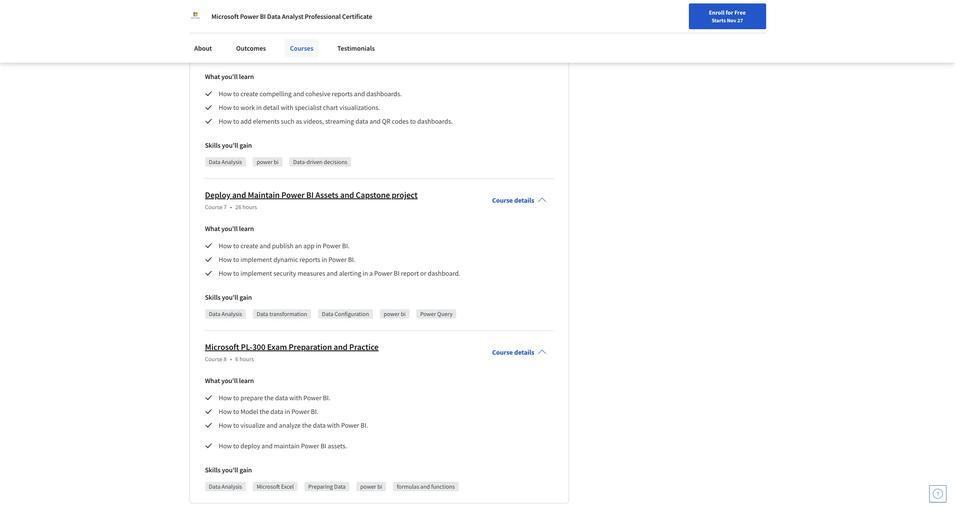 Task type: vqa. For each thing, say whether or not it's contained in the screenshot.
'Find'
yes



Task type: locate. For each thing, give the bounding box(es) containing it.
data-driven decisions
[[293, 158, 348, 166]]

skills
[[205, 141, 221, 149], [205, 293, 221, 302], [205, 466, 221, 474]]

reports down app
[[300, 255, 321, 264]]

power up maintain
[[257, 158, 273, 166]]

1 vertical spatial data analysis
[[209, 310, 242, 318]]

6 right 8
[[236, 355, 239, 363]]

0 vertical spatial details
[[515, 196, 535, 204]]

• right 7
[[230, 203, 232, 211]]

0 horizontal spatial 6
[[224, 51, 227, 59]]

0 vertical spatial implement
[[241, 255, 272, 264]]

3 analysis from the top
[[222, 483, 242, 491]]

how to work in detail with specialist chart visualizations.
[[219, 103, 380, 112]]

what
[[205, 72, 220, 81], [205, 224, 220, 233], [205, 376, 220, 385]]

bi. for how to prepare the data with power bi.
[[323, 394, 331, 402]]

in up measures
[[322, 255, 327, 264]]

data analysis for microsoft
[[209, 483, 242, 491]]

analysis for microsoft
[[222, 483, 242, 491]]

with up how to visualize and analyze the data with power bi.
[[290, 394, 302, 402]]

details for deploy and maintain power bi assets and capstone project
[[515, 196, 535, 204]]

in
[[275, 37, 282, 48], [257, 103, 262, 112], [316, 241, 322, 250], [322, 255, 327, 264], [363, 269, 368, 278], [285, 407, 290, 416]]

specialist
[[295, 103, 322, 112]]

create
[[241, 89, 258, 98], [241, 241, 258, 250]]

formulas and functions
[[397, 483, 455, 491]]

create for creative designing in power bi
[[241, 89, 258, 98]]

1 vertical spatial analysis
[[222, 310, 242, 318]]

1 vertical spatial power bi
[[384, 310, 406, 318]]

course details
[[493, 196, 535, 204], [493, 348, 535, 357]]

power bi for deploy and maintain power bi assets and capstone project
[[384, 310, 406, 318]]

capstone
[[356, 189, 390, 200]]

the up how to model the data in power bi.
[[265, 394, 274, 402]]

bi left formulas
[[378, 483, 383, 491]]

maintain
[[274, 442, 300, 450]]

dashboards. up qr
[[367, 89, 402, 98]]

microsoft left use
[[212, 12, 239, 21]]

2 what you'll learn from the top
[[205, 224, 254, 233]]

free
[[735, 9, 746, 16]]

reports up chart
[[332, 89, 353, 98]]

creative
[[205, 37, 235, 48]]

1 learn from the top
[[239, 72, 254, 81]]

power right 'configuration'
[[384, 310, 400, 318]]

0 horizontal spatial dashboards.
[[367, 89, 402, 98]]

5 how from the top
[[219, 241, 232, 250]]

power
[[240, 12, 259, 21], [283, 37, 307, 48], [282, 189, 305, 200], [323, 241, 341, 250], [329, 255, 347, 264], [375, 269, 393, 278], [421, 310, 436, 318], [304, 394, 322, 402], [292, 407, 310, 416], [341, 421, 360, 430], [301, 442, 319, 450]]

data
[[324, 5, 337, 14], [356, 117, 369, 125], [275, 394, 288, 402], [271, 407, 283, 416], [313, 421, 326, 430]]

1 details from the top
[[515, 196, 535, 204]]

2 gain from the top
[[240, 293, 252, 302]]

hours right 20
[[243, 51, 257, 59]]

1 vertical spatial learn
[[239, 224, 254, 233]]

0 vertical spatial what you'll learn
[[205, 72, 254, 81]]

cohesive
[[306, 89, 331, 98]]

1 vertical spatial create
[[241, 241, 258, 250]]

2 vertical spatial power bi
[[361, 483, 383, 491]]

2 • from the top
[[230, 355, 232, 363]]

11 how from the top
[[219, 442, 232, 450]]

1 vertical spatial bi
[[401, 310, 406, 318]]

2 course details button from the top
[[486, 336, 554, 369]]

2 vertical spatial what you'll learn
[[205, 376, 254, 385]]

1 vertical spatial implement
[[241, 269, 272, 278]]

help center image
[[934, 489, 944, 499]]

menu item
[[776, 9, 831, 37]]

2 vertical spatial power
[[361, 483, 377, 491]]

2 how from the top
[[219, 89, 232, 98]]

visualize
[[241, 421, 265, 430]]

1 vertical spatial skills you'll gain
[[205, 293, 252, 302]]

to
[[233, 5, 239, 14], [292, 5, 298, 14], [233, 89, 239, 98], [233, 103, 239, 112], [233, 117, 239, 125], [410, 117, 416, 125], [233, 241, 239, 250], [233, 255, 239, 264], [233, 269, 239, 278], [233, 394, 239, 402], [233, 407, 239, 416], [233, 421, 239, 430], [233, 442, 239, 450]]

to for how to implement dynamic reports in power bi.
[[233, 255, 239, 264]]

0 horizontal spatial reports
[[300, 255, 321, 264]]

microsoft inside microsoft pl-300 exam preparation and practice course 8 • 6 hours
[[205, 342, 239, 352]]

what you'll learn for microsoft pl-300 exam preparation and practice
[[205, 376, 254, 385]]

query
[[438, 310, 453, 318]]

how for how to create compelling and cohesive reports and dashboards.
[[219, 89, 232, 98]]

20
[[236, 51, 242, 59]]

designing
[[237, 37, 273, 48]]

1 • from the top
[[230, 203, 232, 211]]

bi for assets
[[401, 310, 406, 318]]

for
[[726, 9, 734, 16]]

videos,
[[304, 117, 324, 125]]

with up such
[[281, 103, 294, 112]]

testimonials link
[[333, 39, 380, 58]]

2 vertical spatial hours
[[240, 355, 254, 363]]

1 how from the top
[[219, 5, 232, 14]]

details
[[515, 196, 535, 204], [515, 348, 535, 357]]

and up visualizations.
[[354, 89, 365, 98]]

27
[[738, 17, 744, 24]]

data
[[267, 12, 281, 21], [209, 158, 221, 166], [209, 310, 221, 318], [257, 310, 268, 318], [322, 310, 334, 318], [209, 483, 221, 491], [334, 483, 346, 491]]

2 vertical spatial bi
[[378, 483, 383, 491]]

bi
[[274, 158, 279, 166], [401, 310, 406, 318], [378, 483, 383, 491]]

how for how to model the data in power bi.
[[219, 407, 232, 416]]

power bi left formulas
[[361, 483, 383, 491]]

2 skills you'll gain from the top
[[205, 293, 252, 302]]

power inside deploy and maintain power bi assets and capstone project course 7 • 26 hours
[[282, 189, 305, 200]]

2 learn from the top
[[239, 224, 254, 233]]

and
[[293, 89, 304, 98], [354, 89, 365, 98], [370, 117, 381, 125], [232, 189, 246, 200], [340, 189, 354, 200], [260, 241, 271, 250], [327, 269, 338, 278], [334, 342, 348, 352], [267, 421, 278, 430], [262, 442, 273, 450], [421, 483, 430, 491]]

create left publish
[[241, 241, 258, 250]]

visualizations
[[252, 5, 291, 14]]

microsoft image
[[189, 10, 201, 22]]

2 vertical spatial what
[[205, 376, 220, 385]]

and down how to model the data in power bi.
[[267, 421, 278, 430]]

2 course details from the top
[[493, 348, 535, 357]]

microsoft up 8
[[205, 342, 239, 352]]

dashboards. right codes
[[418, 117, 453, 125]]

bi left power query
[[401, 310, 406, 318]]

to for how to visualize and analyze the data with power bi.
[[233, 421, 239, 430]]

1 what you'll learn from the top
[[205, 72, 254, 81]]

3 gain from the top
[[240, 466, 252, 474]]

analyze
[[279, 421, 301, 430]]

0 vertical spatial skills
[[205, 141, 221, 149]]

2 horizontal spatial bi
[[401, 310, 406, 318]]

1 course details from the top
[[493, 196, 535, 204]]

data transformation
[[257, 310, 308, 318]]

hours inside microsoft pl-300 exam preparation and practice course 8 • 6 hours
[[240, 355, 254, 363]]

6 left 20
[[224, 51, 227, 59]]

2 analysis from the top
[[222, 310, 242, 318]]

what for deploy and maintain power bi assets and capstone project
[[205, 224, 220, 233]]

power bi
[[257, 158, 279, 166], [384, 310, 406, 318], [361, 483, 383, 491]]

3 learn from the top
[[239, 376, 254, 385]]

0 vertical spatial hours
[[243, 51, 257, 59]]

power left formulas
[[361, 483, 377, 491]]

10 how from the top
[[219, 421, 232, 430]]

0 vertical spatial gain
[[240, 141, 252, 149]]

preparing data
[[309, 483, 346, 491]]

1 vertical spatial what
[[205, 224, 220, 233]]

2 vertical spatial learn
[[239, 376, 254, 385]]

3 data analysis from the top
[[209, 483, 242, 491]]

0 vertical spatial analysis
[[222, 158, 242, 166]]

and left practice
[[334, 342, 348, 352]]

9 how from the top
[[219, 407, 232, 416]]

course details button
[[486, 184, 554, 216], [486, 336, 554, 369]]

create up work
[[241, 89, 258, 98]]

0 vertical spatial what
[[205, 72, 220, 81]]

how
[[219, 5, 232, 14], [219, 89, 232, 98], [219, 103, 232, 112], [219, 117, 232, 125], [219, 241, 232, 250], [219, 255, 232, 264], [219, 269, 232, 278], [219, 394, 232, 402], [219, 407, 232, 416], [219, 421, 232, 430], [219, 442, 232, 450]]

1 create from the top
[[241, 89, 258, 98]]

2 vertical spatial the
[[302, 421, 312, 430]]

1 vertical spatial the
[[260, 407, 269, 416]]

2 implement from the top
[[241, 269, 272, 278]]

1 vertical spatial details
[[515, 348, 535, 357]]

8 how from the top
[[219, 394, 232, 402]]

analyst
[[282, 12, 304, 21]]

how to implement security measures and alerting in a power bi report or dashboard.
[[219, 269, 461, 278]]

course inside deploy and maintain power bi assets and capstone project course 7 • 26 hours
[[205, 203, 223, 211]]

1 vertical spatial what you'll learn
[[205, 224, 254, 233]]

a
[[370, 269, 373, 278]]

the right model at left
[[260, 407, 269, 416]]

1 implement from the top
[[241, 255, 272, 264]]

1 vertical spatial with
[[290, 394, 302, 402]]

7 how from the top
[[219, 269, 232, 278]]

1 what from the top
[[205, 72, 220, 81]]

codes
[[392, 117, 409, 125]]

2 data analysis from the top
[[209, 310, 242, 318]]

2 skills from the top
[[205, 293, 221, 302]]

microsoft
[[212, 12, 239, 21], [205, 342, 239, 352], [257, 483, 280, 491]]

how to implement dynamic reports in power bi.
[[219, 255, 357, 264]]

dashboards.
[[367, 89, 402, 98], [418, 117, 453, 125]]

what you'll learn for creative designing in power bi
[[205, 72, 254, 81]]

find
[[717, 10, 729, 18]]

bi left assets on the top
[[307, 189, 314, 200]]

1 horizontal spatial power
[[361, 483, 377, 491]]

0 vertical spatial power
[[257, 158, 273, 166]]

0 vertical spatial course details
[[493, 196, 535, 204]]

with up assets.
[[327, 421, 340, 430]]

2 horizontal spatial power
[[384, 310, 400, 318]]

the right analyze
[[302, 421, 312, 430]]

learn up prepare
[[239, 376, 254, 385]]

None search field
[[122, 5, 329, 23]]

and right deploy
[[262, 442, 273, 450]]

about
[[194, 44, 212, 52]]

chart
[[323, 103, 338, 112]]

microsoft left excel
[[257, 483, 280, 491]]

nov
[[728, 17, 737, 24]]

0 vertical spatial the
[[265, 394, 274, 402]]

1 vertical spatial course details button
[[486, 336, 554, 369]]

1 horizontal spatial bi
[[378, 483, 383, 491]]

bi
[[260, 12, 266, 21], [308, 37, 316, 48], [307, 189, 314, 200], [394, 269, 400, 278], [321, 442, 327, 450]]

courses link
[[285, 39, 319, 58]]

2 vertical spatial analysis
[[222, 483, 242, 491]]

0 vertical spatial create
[[241, 89, 258, 98]]

1 skills from the top
[[205, 141, 221, 149]]

learn for creative designing in power bi
[[239, 72, 254, 81]]

0 horizontal spatial bi
[[274, 158, 279, 166]]

gain
[[240, 141, 252, 149], [240, 293, 252, 302], [240, 466, 252, 474]]

with
[[281, 103, 294, 112], [290, 394, 302, 402], [327, 421, 340, 430]]

3 skills you'll gain from the top
[[205, 466, 252, 474]]

1 vertical spatial dashboards.
[[418, 117, 453, 125]]

skills you'll gain for deploy
[[205, 293, 252, 302]]

and left publish
[[260, 241, 271, 250]]

1 horizontal spatial 6
[[236, 355, 239, 363]]

the
[[265, 394, 274, 402], [260, 407, 269, 416], [302, 421, 312, 430]]

prepare
[[241, 394, 263, 402]]

power for microsoft pl-300 exam preparation and practice
[[361, 483, 377, 491]]

analysis for deploy
[[222, 310, 242, 318]]

bi left data-
[[274, 158, 279, 166]]

4 how from the top
[[219, 117, 232, 125]]

deploy
[[241, 442, 260, 450]]

1 vertical spatial •
[[230, 355, 232, 363]]

bi.
[[342, 241, 350, 250], [348, 255, 356, 264], [323, 394, 331, 402], [311, 407, 319, 416], [361, 421, 369, 430]]

creative designing in power bi link
[[205, 37, 316, 48]]

what you'll learn down 7
[[205, 224, 254, 233]]

implement left dynamic
[[241, 255, 272, 264]]

what you'll learn down 20
[[205, 72, 254, 81]]

course details for microsoft pl-300 exam preparation and practice
[[493, 348, 535, 357]]

what you'll learn for deploy and maintain power bi assets and capstone project
[[205, 224, 254, 233]]

to for how to create compelling and cohesive reports and dashboards.
[[233, 89, 239, 98]]

starts
[[712, 17, 726, 24]]

0 vertical spatial bi
[[274, 158, 279, 166]]

how to use visualizations to perform data analysis.
[[219, 5, 365, 14]]

perform
[[300, 5, 323, 14]]

new
[[742, 10, 754, 18]]

learn down 26 in the top left of the page
[[239, 224, 254, 233]]

1 vertical spatial hours
[[243, 203, 257, 211]]

1 horizontal spatial power bi
[[361, 483, 383, 491]]

exam
[[267, 342, 287, 352]]

2 horizontal spatial power bi
[[384, 310, 406, 318]]

1 vertical spatial skills
[[205, 293, 221, 302]]

0 vertical spatial reports
[[332, 89, 353, 98]]

2 what from the top
[[205, 224, 220, 233]]

implement left security
[[241, 269, 272, 278]]

practice
[[350, 342, 379, 352]]

0 vertical spatial •
[[230, 203, 232, 211]]

microsoft pl-300 exam preparation and practice link
[[205, 342, 379, 352]]

testimonials
[[338, 44, 375, 52]]

skills you'll gain
[[205, 141, 252, 149], [205, 293, 252, 302], [205, 466, 252, 474]]

0 vertical spatial microsoft
[[212, 12, 239, 21]]

1 vertical spatial microsoft
[[205, 342, 239, 352]]

1 vertical spatial course details
[[493, 348, 535, 357]]

• inside microsoft pl-300 exam preparation and practice course 8 • 6 hours
[[230, 355, 232, 363]]

outcomes
[[236, 44, 266, 52]]

how to create and publish an app in power bi.
[[219, 241, 350, 250]]

bi. for how to model the data in power bi.
[[311, 407, 319, 416]]

data configuration
[[322, 310, 369, 318]]

hours right 26 in the top left of the page
[[243, 203, 257, 211]]

1 vertical spatial 6
[[236, 355, 239, 363]]

3 what you'll learn from the top
[[205, 376, 254, 385]]

1 course details button from the top
[[486, 184, 554, 216]]

1 vertical spatial gain
[[240, 293, 252, 302]]

0 vertical spatial with
[[281, 103, 294, 112]]

6 how from the top
[[219, 255, 232, 264]]

and left qr
[[370, 117, 381, 125]]

deploy
[[205, 189, 231, 200]]

with for data
[[290, 394, 302, 402]]

preparing
[[309, 483, 333, 491]]

0 vertical spatial course details button
[[486, 184, 554, 216]]

functions
[[432, 483, 455, 491]]

2 vertical spatial gain
[[240, 466, 252, 474]]

3 how from the top
[[219, 103, 232, 112]]

0 vertical spatial power bi
[[257, 158, 279, 166]]

data analysis
[[209, 158, 242, 166], [209, 310, 242, 318], [209, 483, 242, 491]]

2 create from the top
[[241, 241, 258, 250]]

2 vertical spatial microsoft
[[257, 483, 280, 491]]

in right app
[[316, 241, 322, 250]]

2 details from the top
[[515, 348, 535, 357]]

0 vertical spatial learn
[[239, 72, 254, 81]]

hours down pl-
[[240, 355, 254, 363]]

bi inside deploy and maintain power bi assets and capstone project course 7 • 26 hours
[[307, 189, 314, 200]]

0 vertical spatial data analysis
[[209, 158, 242, 166]]

• right 8
[[230, 355, 232, 363]]

1 vertical spatial power
[[384, 310, 400, 318]]

learn down 20 hours
[[239, 72, 254, 81]]

microsoft for excel
[[257, 483, 280, 491]]

3 skills from the top
[[205, 466, 221, 474]]

2 vertical spatial skills
[[205, 466, 221, 474]]

power bi left data-
[[257, 158, 279, 166]]

0 vertical spatial skills you'll gain
[[205, 141, 252, 149]]

power bi left power query
[[384, 310, 406, 318]]

8
[[224, 355, 227, 363]]

deploy and maintain power bi assets and capstone project link
[[205, 189, 418, 200]]

what you'll learn down 8
[[205, 376, 254, 385]]

2 vertical spatial data analysis
[[209, 483, 242, 491]]

3 what from the top
[[205, 376, 220, 385]]

2 vertical spatial skills you'll gain
[[205, 466, 252, 474]]

enroll for free starts nov 27
[[710, 9, 746, 24]]



Task type: describe. For each thing, give the bounding box(es) containing it.
career
[[755, 10, 771, 18]]

find your new career link
[[713, 9, 776, 19]]

course details button for deploy and maintain power bi assets and capstone project
[[486, 184, 554, 216]]

and right formulas
[[421, 483, 430, 491]]

26
[[236, 203, 242, 211]]

0 vertical spatial 6
[[224, 51, 227, 59]]

how for how to use visualizations to perform data analysis.
[[219, 5, 232, 14]]

an
[[295, 241, 302, 250]]

how for how to prepare the data with power bi.
[[219, 394, 232, 402]]

6 inside microsoft pl-300 exam preparation and practice course 8 • 6 hours
[[236, 355, 239, 363]]

deploy and maintain power bi assets and capstone project course 7 • 26 hours
[[205, 189, 418, 211]]

how for how to add elements such as videos, streaming data and qr codes to dashboards.
[[219, 117, 232, 125]]

pl-
[[241, 342, 253, 352]]

courses
[[290, 44, 314, 52]]

microsoft excel
[[257, 483, 294, 491]]

1 vertical spatial reports
[[300, 255, 321, 264]]

security
[[274, 269, 296, 278]]

skills for microsoft
[[205, 466, 221, 474]]

to for how to work in detail with specialist chart visualizations.
[[233, 103, 239, 112]]

to for how to deploy and maintain power bi assets.
[[233, 442, 239, 450]]

1 gain from the top
[[240, 141, 252, 149]]

dynamic
[[274, 255, 298, 264]]

• inside deploy and maintain power bi assets and capstone project course 7 • 26 hours
[[230, 203, 232, 211]]

1 horizontal spatial dashboards.
[[418, 117, 453, 125]]

course inside microsoft pl-300 exam preparation and practice course 8 • 6 hours
[[205, 355, 223, 363]]

bi left report
[[394, 269, 400, 278]]

7
[[224, 203, 227, 211]]

how for how to visualize and analyze the data with power bi.
[[219, 421, 232, 430]]

such
[[281, 117, 295, 125]]

dashboard.
[[428, 269, 461, 278]]

configuration
[[335, 310, 369, 318]]

bi down professional
[[308, 37, 316, 48]]

bi for and
[[378, 483, 383, 491]]

how for how to implement security measures and alerting in a power bi report or dashboard.
[[219, 269, 232, 278]]

0 horizontal spatial power bi
[[257, 158, 279, 166]]

data right perform
[[324, 5, 337, 14]]

publish
[[272, 241, 294, 250]]

to for how to implement security measures and alerting in a power bi report or dashboard.
[[233, 269, 239, 278]]

implement for security
[[241, 269, 272, 278]]

how for how to implement dynamic reports in power bi.
[[219, 255, 232, 264]]

and right assets on the top
[[340, 189, 354, 200]]

what for microsoft pl-300 exam preparation and practice
[[205, 376, 220, 385]]

data analysis for deploy
[[209, 310, 242, 318]]

as
[[296, 117, 302, 125]]

certificate
[[342, 12, 373, 21]]

skills you'll gain for microsoft
[[205, 466, 252, 474]]

what for creative designing in power bi
[[205, 72, 220, 81]]

2 vertical spatial with
[[327, 421, 340, 430]]

how to add elements such as videos, streaming data and qr codes to dashboards.
[[219, 117, 453, 125]]

20 hours
[[236, 51, 257, 59]]

assets.
[[328, 442, 347, 450]]

course details for deploy and maintain power bi assets and capstone project
[[493, 196, 535, 204]]

decisions
[[324, 158, 348, 166]]

and inside microsoft pl-300 exam preparation and practice course 8 • 6 hours
[[334, 342, 348, 352]]

data right analyze
[[313, 421, 326, 430]]

to for how to prepare the data with power bi.
[[233, 394, 239, 402]]

gain for and
[[240, 293, 252, 302]]

how to prepare the data with power bi.
[[219, 394, 331, 402]]

assets
[[316, 189, 339, 200]]

maintain
[[248, 189, 280, 200]]

how for how to work in detail with specialist chart visualizations.
[[219, 103, 232, 112]]

alerting
[[339, 269, 362, 278]]

bi left assets.
[[321, 442, 327, 450]]

microsoft for power
[[212, 12, 239, 21]]

in right the designing
[[275, 37, 282, 48]]

data down visualizations.
[[356, 117, 369, 125]]

1 data analysis from the top
[[209, 158, 242, 166]]

work
[[241, 103, 255, 112]]

your
[[730, 10, 741, 18]]

to for how to model the data in power bi.
[[233, 407, 239, 416]]

data-
[[293, 158, 307, 166]]

how to create compelling and cohesive reports and dashboards.
[[219, 89, 404, 98]]

bi. for how to implement dynamic reports in power bi.
[[348, 255, 356, 264]]

detail
[[263, 103, 280, 112]]

to for how to use visualizations to perform data analysis.
[[233, 5, 239, 14]]

app
[[304, 241, 315, 250]]

how to deploy and maintain power bi assets.
[[219, 442, 347, 450]]

gain for pl-
[[240, 466, 252, 474]]

to for how to add elements such as videos, streaming data and qr codes to dashboards.
[[233, 117, 239, 125]]

driven
[[307, 158, 323, 166]]

hours inside deploy and maintain power bi assets and capstone project course 7 • 26 hours
[[243, 203, 257, 211]]

the for model
[[260, 407, 269, 416]]

learn for microsoft pl-300 exam preparation and practice
[[239, 376, 254, 385]]

course details button for microsoft pl-300 exam preparation and practice
[[486, 336, 554, 369]]

how to model the data in power bi.
[[219, 407, 319, 416]]

qr
[[382, 117, 391, 125]]

and up 26 in the top left of the page
[[232, 189, 246, 200]]

bi right use
[[260, 12, 266, 21]]

0 horizontal spatial power
[[257, 158, 273, 166]]

microsoft pl-300 exam preparation and practice course 8 • 6 hours
[[205, 342, 379, 363]]

in up analyze
[[285, 407, 290, 416]]

compelling
[[260, 89, 292, 98]]

microsoft for pl-
[[205, 342, 239, 352]]

or
[[421, 269, 427, 278]]

course 6
[[205, 51, 227, 59]]

and up how to work in detail with specialist chart visualizations.
[[293, 89, 304, 98]]

with for detail
[[281, 103, 294, 112]]

report
[[401, 269, 419, 278]]

creative designing in power bi
[[205, 37, 316, 48]]

measures
[[298, 269, 326, 278]]

use
[[241, 5, 251, 14]]

preparation
[[289, 342, 332, 352]]

microsoft power bi data analyst professional certificate
[[212, 12, 373, 21]]

how for how to deploy and maintain power bi assets.
[[219, 442, 232, 450]]

skills for deploy
[[205, 293, 221, 302]]

300
[[253, 342, 266, 352]]

elements
[[253, 117, 280, 125]]

power for deploy and maintain power bi assets and capstone project
[[384, 310, 400, 318]]

outcomes link
[[231, 39, 271, 58]]

details for microsoft pl-300 exam preparation and practice
[[515, 348, 535, 357]]

find your new career
[[717, 10, 771, 18]]

power bi for microsoft pl-300 exam preparation and practice
[[361, 483, 383, 491]]

1 horizontal spatial reports
[[332, 89, 353, 98]]

data down how to prepare the data with power bi.
[[271, 407, 283, 416]]

how to visualize and analyze the data with power bi.
[[219, 421, 369, 430]]

in left a
[[363, 269, 368, 278]]

add
[[241, 117, 252, 125]]

and left alerting
[[327, 269, 338, 278]]

formulas
[[397, 483, 420, 491]]

excel
[[281, 483, 294, 491]]

0 vertical spatial dashboards.
[[367, 89, 402, 98]]

how for how to create and publish an app in power bi.
[[219, 241, 232, 250]]

about link
[[189, 39, 217, 58]]

project
[[392, 189, 418, 200]]

visualizations.
[[340, 103, 380, 112]]

data up how to model the data in power bi.
[[275, 394, 288, 402]]

create for deploy and maintain power bi assets and capstone project
[[241, 241, 258, 250]]

transformation
[[270, 310, 308, 318]]

to for how to create and publish an app in power bi.
[[233, 241, 239, 250]]

1 analysis from the top
[[222, 158, 242, 166]]

learn for deploy and maintain power bi assets and capstone project
[[239, 224, 254, 233]]

the for prepare
[[265, 394, 274, 402]]

1 skills you'll gain from the top
[[205, 141, 252, 149]]

implement for dynamic
[[241, 255, 272, 264]]

enroll
[[710, 9, 725, 16]]

streaming
[[326, 117, 354, 125]]

professional
[[305, 12, 341, 21]]

in right work
[[257, 103, 262, 112]]



